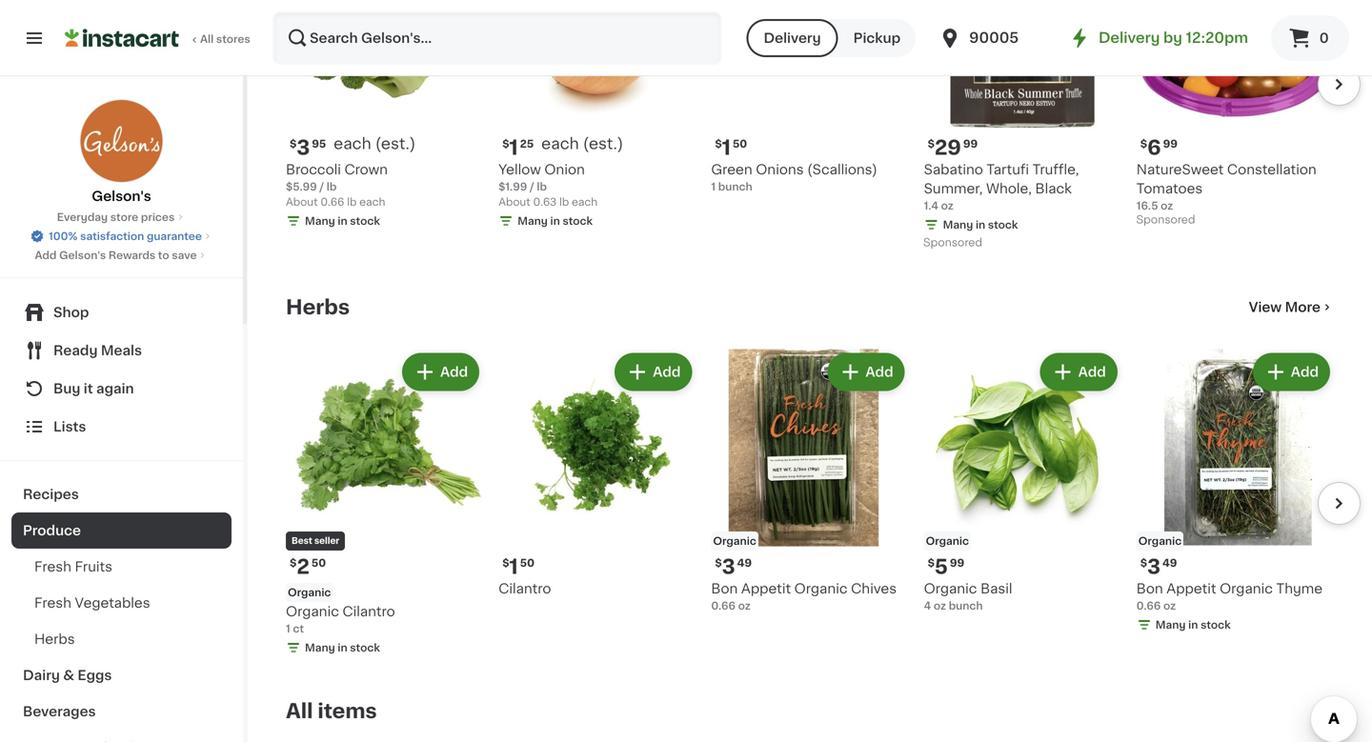 Task type: describe. For each thing, give the bounding box(es) containing it.
$ inside "$ 2 50"
[[290, 558, 297, 568]]

$ 1 25 each (est.)
[[502, 136, 623, 158]]

oz inside organic basil 4 oz bunch
[[934, 601, 946, 611]]

add for organic cilantro
[[440, 366, 468, 379]]

delivery by 12:20pm link
[[1068, 27, 1248, 50]]

pickup
[[853, 31, 901, 45]]

all stores link
[[65, 11, 252, 65]]

fresh vegetables link
[[11, 585, 232, 621]]

buy
[[53, 382, 80, 395]]

each inside $ 1 25 each (est.)
[[541, 136, 579, 151]]

&
[[63, 669, 74, 682]]

add for bon appetit organic thyme
[[1291, 366, 1319, 379]]

(est.) for 1
[[583, 136, 623, 151]]

view more
[[1249, 301, 1321, 314]]

bon for chives
[[711, 582, 738, 595]]

$5.99
[[286, 181, 317, 192]]

satisfaction
[[80, 231, 144, 242]]

product group containing 6
[[1137, 0, 1334, 231]]

dairy & eggs link
[[11, 658, 232, 694]]

recipes link
[[11, 476, 232, 513]]

sabatino tartufi truffle, summer, whole, black 1.4 oz
[[924, 163, 1079, 211]]

0.63
[[533, 197, 557, 207]]

bunch for 1
[[718, 181, 752, 192]]

ct
[[293, 624, 304, 634]]

prices
[[141, 212, 175, 223]]

organic cilantro 1 ct
[[286, 605, 395, 634]]

eggs
[[78, 669, 112, 682]]

basil
[[981, 582, 1013, 595]]

beverages link
[[11, 694, 232, 730]]

many in stock for organic cilantro
[[305, 643, 380, 653]]

everyday
[[57, 212, 108, 223]]

add gelson's rewards to save
[[35, 250, 197, 261]]

best
[[292, 537, 312, 545]]

sabatino
[[924, 163, 983, 176]]

bon appetit organic thyme 0.66 oz
[[1137, 582, 1323, 611]]

add button for bon appetit organic thyme
[[1255, 355, 1328, 389]]

fresh fruits link
[[11, 549, 232, 585]]

beverages
[[23, 705, 96, 718]]

$ 5 99
[[928, 557, 965, 577]]

all stores
[[200, 34, 250, 44]]

each inside the $ 3 95 each (est.)
[[334, 136, 371, 151]]

fruits
[[75, 560, 112, 574]]

vegetables
[[75, 597, 150, 610]]

again
[[96, 382, 134, 395]]

6
[[1147, 138, 1161, 158]]

appetit for thyme
[[1167, 582, 1216, 595]]

29
[[935, 138, 961, 158]]

0.66 inside the broccoli crown $5.99 / lb about 0.66 lb each
[[320, 197, 344, 207]]

lists link
[[11, 408, 232, 446]]

everyday store prices link
[[57, 210, 186, 225]]

ready meals
[[53, 344, 142, 357]]

many for sabatino tartufi truffle, summer, whole, black
[[943, 220, 973, 230]]

5
[[935, 557, 948, 577]]

(est.) for 3
[[375, 136, 416, 151]]

16.5
[[1137, 200, 1158, 211]]

0 vertical spatial herbs
[[286, 298, 350, 318]]

lb down crown at top
[[347, 197, 357, 207]]

add button for organic basil
[[1042, 355, 1116, 389]]

$ for bon appetit organic chives
[[715, 558, 722, 568]]

truffle,
[[1033, 163, 1079, 176]]

item carousel region containing 2
[[259, 342, 1361, 685]]

add for bon appetit organic chives
[[866, 366, 893, 379]]

product group containing 2
[[286, 349, 483, 659]]

90005
[[969, 31, 1019, 45]]

product group containing 5
[[924, 349, 1121, 614]]

green
[[711, 163, 752, 176]]

1 inside green onions (scallions) 1 bunch
[[711, 181, 716, 192]]

each inside yellow onion $1.99 / lb about 0.63 lb each
[[572, 197, 598, 207]]

guarantee
[[147, 231, 202, 242]]

naturesweet
[[1137, 163, 1224, 176]]

bon for thyme
[[1137, 582, 1163, 595]]

$ 29 99
[[928, 138, 978, 158]]

add for cilantro
[[653, 366, 681, 379]]

49 for bon appetit organic thyme
[[1163, 558, 1177, 568]]

onion
[[544, 163, 585, 176]]

many down 0.63
[[518, 216, 548, 226]]

$ inside $ 1 25 each (est.)
[[502, 139, 509, 149]]

0.66 for chives
[[711, 601, 736, 611]]

shop
[[53, 306, 89, 319]]

sponsored badge image for 29
[[924, 238, 982, 249]]

shop link
[[11, 293, 232, 332]]

whole,
[[986, 182, 1032, 195]]

ready
[[53, 344, 98, 357]]

0
[[1319, 31, 1329, 45]]

25
[[520, 139, 534, 149]]

stock for organic cilantro
[[350, 643, 380, 653]]

product group containing 29
[[924, 0, 1121, 253]]

lb down the broccoli
[[327, 181, 337, 192]]

buy it again link
[[11, 370, 232, 408]]

oz inside bon appetit organic chives 0.66 oz
[[738, 601, 751, 611]]

many in stock down the broccoli crown $5.99 / lb about 0.66 lb each
[[305, 216, 380, 226]]

$ for cilantro
[[502, 558, 509, 568]]

3 inside the $ 3 95 each (est.)
[[297, 138, 310, 158]]

service type group
[[747, 19, 916, 57]]

$ 3 49 for bon appetit organic thyme
[[1140, 557, 1177, 577]]

crown
[[344, 163, 388, 176]]

$ for green onions (scallions)
[[715, 139, 722, 149]]

$ 1 50 for cilantro
[[502, 557, 535, 577]]

all items
[[286, 702, 377, 722]]

oz inside bon appetit organic thyme 0.66 oz
[[1163, 601, 1176, 611]]

gelson's logo image
[[80, 99, 163, 183]]

many in stock for bon appetit organic thyme
[[1156, 620, 1231, 630]]

store
[[110, 212, 138, 223]]

$1.25 each (estimated) element
[[499, 135, 696, 160]]

recipes
[[23, 488, 79, 501]]

100% satisfaction guarantee button
[[30, 225, 213, 244]]

$ for organic basil
[[928, 558, 935, 568]]

seller
[[314, 537, 339, 545]]

3 for bon appetit organic thyme
[[1147, 557, 1161, 577]]

by
[[1164, 31, 1182, 45]]

100% satisfaction guarantee
[[49, 231, 202, 242]]

$1.99
[[499, 181, 527, 192]]

organic inside bon appetit organic thyme 0.66 oz
[[1220, 582, 1273, 595]]

broccoli
[[286, 163, 341, 176]]

organic up bon appetit organic thyme 0.66 oz
[[1139, 536, 1182, 546]]

0.66 for thyme
[[1137, 601, 1161, 611]]

3 for bon appetit organic chives
[[722, 557, 735, 577]]

item carousel region containing 3
[[259, 0, 1361, 266]]

1 horizontal spatial cilantro
[[499, 582, 551, 595]]

thyme
[[1276, 582, 1323, 595]]

bunch for 5
[[949, 601, 983, 611]]

oz inside sabatino tartufi truffle, summer, whole, black 1.4 oz
[[941, 200, 954, 211]]

1 inside $ 1 25 each (est.)
[[509, 138, 518, 158]]

ready meals link
[[11, 332, 232, 370]]

produce
[[23, 524, 81, 537]]

bon appetit organic chives 0.66 oz
[[711, 582, 897, 611]]

organic inside bon appetit organic chives 0.66 oz
[[794, 582, 848, 595]]

organic basil 4 oz bunch
[[924, 582, 1013, 611]]

1 vertical spatial gelson's
[[59, 250, 106, 261]]

add button for organic cilantro
[[404, 355, 478, 389]]

/ for 1
[[530, 181, 534, 192]]



Task type: vqa. For each thing, say whether or not it's contained in the screenshot.
save on the left top
yes



Task type: locate. For each thing, give the bounding box(es) containing it.
49 up bon appetit organic chives 0.66 oz
[[737, 558, 752, 568]]

about inside yellow onion $1.99 / lb about 0.63 lb each
[[499, 197, 531, 207]]

1 vertical spatial fresh
[[34, 597, 71, 610]]

add button for cilantro
[[617, 355, 690, 389]]

fresh down produce
[[34, 560, 71, 574]]

organic
[[713, 536, 756, 546], [926, 536, 969, 546], [1139, 536, 1182, 546], [794, 582, 848, 595], [924, 582, 977, 595], [1220, 582, 1273, 595], [288, 587, 331, 598], [286, 605, 339, 618]]

ready meals button
[[11, 332, 232, 370]]

delivery left by
[[1099, 31, 1160, 45]]

0 horizontal spatial 50
[[311, 558, 326, 568]]

view
[[1249, 301, 1282, 314]]

$ inside $ 6 99
[[1140, 139, 1147, 149]]

stock for bon appetit organic thyme
[[1201, 620, 1231, 630]]

in down bon appetit organic thyme 0.66 oz
[[1188, 620, 1198, 630]]

2 add button from the left
[[617, 355, 690, 389]]

5 add button from the left
[[1255, 355, 1328, 389]]

2 (est.) from the left
[[583, 136, 623, 151]]

$ 2 50
[[290, 557, 326, 577]]

summer,
[[924, 182, 983, 195]]

1 horizontal spatial bunch
[[949, 601, 983, 611]]

it
[[84, 382, 93, 395]]

99 for 29
[[963, 139, 978, 149]]

2 appetit from the left
[[1167, 582, 1216, 595]]

0 vertical spatial sponsored badge image
[[1137, 215, 1194, 226]]

Search field
[[274, 13, 720, 63]]

1 horizontal spatial bon
[[1137, 582, 1163, 595]]

in down sabatino tartufi truffle, summer, whole, black 1.4 oz
[[976, 220, 985, 230]]

each up crown at top
[[334, 136, 371, 151]]

to
[[158, 250, 169, 261]]

buy it again
[[53, 382, 134, 395]]

in down 0.63
[[550, 216, 560, 226]]

appetit inside bon appetit organic chives 0.66 oz
[[741, 582, 791, 595]]

0 horizontal spatial herbs link
[[11, 621, 232, 658]]

1 inside organic cilantro 1 ct
[[286, 624, 290, 634]]

95
[[312, 139, 326, 149]]

stock
[[350, 216, 380, 226], [563, 216, 593, 226], [988, 220, 1018, 230], [1201, 620, 1231, 630], [350, 643, 380, 653]]

1 vertical spatial sponsored badge image
[[924, 238, 982, 249]]

/ inside yellow onion $1.99 / lb about 0.63 lb each
[[530, 181, 534, 192]]

delivery left the pickup
[[764, 31, 821, 45]]

all
[[200, 34, 214, 44], [286, 702, 313, 722]]

bon inside bon appetit organic chives 0.66 oz
[[711, 582, 738, 595]]

1 vertical spatial cilantro
[[343, 605, 395, 618]]

about for 3
[[286, 197, 318, 207]]

$3.95 each (estimated) element
[[286, 135, 483, 160]]

1 bon from the left
[[711, 582, 738, 595]]

about down the $1.99 at the top left of the page
[[499, 197, 531, 207]]

1 horizontal spatial $ 3 49
[[1140, 557, 1177, 577]]

99 inside $ 6 99
[[1163, 139, 1178, 149]]

3 left 95
[[297, 138, 310, 158]]

50
[[733, 139, 747, 149], [311, 558, 326, 568], [520, 558, 535, 568]]

bunch inside green onions (scallions) 1 bunch
[[718, 181, 752, 192]]

(est.) inside the $ 3 95 each (est.)
[[375, 136, 416, 151]]

gelson's up everyday store prices link
[[92, 190, 151, 203]]

organic up the $ 5 99
[[926, 536, 969, 546]]

in down organic cilantro 1 ct
[[338, 643, 347, 653]]

$ 3 49
[[715, 557, 752, 577], [1140, 557, 1177, 577]]

99 for 6
[[1163, 139, 1178, 149]]

herbs link
[[286, 296, 350, 319], [11, 621, 232, 658]]

1 item carousel region from the top
[[259, 0, 1361, 266]]

50 for cilantro
[[520, 558, 535, 568]]

organic up ct
[[286, 605, 339, 618]]

stock down yellow onion $1.99 / lb about 0.63 lb each
[[563, 216, 593, 226]]

organic inside organic basil 4 oz bunch
[[924, 582, 977, 595]]

many for organic cilantro
[[305, 643, 335, 653]]

1 appetit from the left
[[741, 582, 791, 595]]

0 horizontal spatial bon
[[711, 582, 738, 595]]

many down bon appetit organic thyme 0.66 oz
[[1156, 620, 1186, 630]]

dairy
[[23, 669, 60, 682]]

gelson's down 100%
[[59, 250, 106, 261]]

view more link
[[1249, 298, 1334, 317]]

0 horizontal spatial all
[[200, 34, 214, 44]]

2
[[297, 557, 310, 577]]

None search field
[[273, 11, 722, 65]]

about down $5.99
[[286, 197, 318, 207]]

$ for bon appetit organic thyme
[[1140, 558, 1147, 568]]

1 horizontal spatial /
[[530, 181, 534, 192]]

all left stores
[[200, 34, 214, 44]]

3
[[297, 138, 310, 158], [722, 557, 735, 577], [1147, 557, 1161, 577]]

0.66 inside bon appetit organic thyme 0.66 oz
[[1137, 601, 1161, 611]]

organic left chives
[[794, 582, 848, 595]]

0 vertical spatial bunch
[[718, 181, 752, 192]]

oz inside naturesweet constellation tomatoes 16.5 oz
[[1161, 200, 1173, 211]]

tartufi
[[987, 163, 1029, 176]]

in for organic cilantro
[[338, 643, 347, 653]]

90005 button
[[939, 11, 1053, 65]]

0 horizontal spatial sponsored badge image
[[924, 238, 982, 249]]

2 49 from the left
[[1163, 558, 1177, 568]]

0 horizontal spatial delivery
[[764, 31, 821, 45]]

1 about from the left
[[286, 197, 318, 207]]

1 / from the left
[[320, 181, 324, 192]]

fresh for fresh vegetables
[[34, 597, 71, 610]]

each down onion
[[572, 197, 598, 207]]

items
[[318, 702, 377, 722]]

lb right 0.63
[[559, 197, 569, 207]]

naturesweet constellation tomatoes 16.5 oz
[[1137, 163, 1317, 211]]

$ for naturesweet constellation tomatoes
[[1140, 139, 1147, 149]]

delivery button
[[747, 19, 838, 57]]

many down $5.99
[[305, 216, 335, 226]]

gelson's
[[92, 190, 151, 203], [59, 250, 106, 261]]

1 horizontal spatial $ 1 50
[[715, 138, 747, 158]]

1 horizontal spatial herbs
[[286, 298, 350, 318]]

(est.) up onion
[[583, 136, 623, 151]]

$ 1 50 for green onions (scallions)
[[715, 138, 747, 158]]

0.66 inside bon appetit organic chives 0.66 oz
[[711, 601, 736, 611]]

1 vertical spatial $ 1 50
[[502, 557, 535, 577]]

99 inside the $ 5 99
[[950, 558, 965, 568]]

stock down bon appetit organic thyme 0.66 oz
[[1201, 620, 1231, 630]]

organic down the $ 5 99
[[924, 582, 977, 595]]

many for bon appetit organic thyme
[[1156, 620, 1186, 630]]

0 horizontal spatial appetit
[[741, 582, 791, 595]]

onions
[[756, 163, 804, 176]]

1 horizontal spatial delivery
[[1099, 31, 1160, 45]]

rewards
[[109, 250, 155, 261]]

0 horizontal spatial cilantro
[[343, 605, 395, 618]]

3 add button from the left
[[829, 355, 903, 389]]

delivery for delivery by 12:20pm
[[1099, 31, 1160, 45]]

/ for 3
[[320, 181, 324, 192]]

50 for green onions (scallions)
[[733, 139, 747, 149]]

stock down the broccoli crown $5.99 / lb about 0.66 lb each
[[350, 216, 380, 226]]

2 about from the left
[[499, 197, 531, 207]]

lb
[[327, 181, 337, 192], [537, 181, 547, 192], [347, 197, 357, 207], [559, 197, 569, 207]]

49
[[737, 558, 752, 568], [1163, 558, 1177, 568]]

product group
[[924, 0, 1121, 253], [1137, 0, 1334, 231], [286, 349, 483, 659], [499, 349, 696, 598], [711, 349, 909, 614], [924, 349, 1121, 614], [1137, 349, 1334, 636]]

delivery for delivery
[[764, 31, 821, 45]]

tomatoes
[[1137, 182, 1203, 195]]

2 bon from the left
[[1137, 582, 1163, 595]]

2 horizontal spatial 50
[[733, 139, 747, 149]]

50 inside "$ 2 50"
[[311, 558, 326, 568]]

0 vertical spatial fresh
[[34, 560, 71, 574]]

49 up bon appetit organic thyme 0.66 oz
[[1163, 558, 1177, 568]]

product group containing 1
[[499, 349, 696, 598]]

1 horizontal spatial appetit
[[1167, 582, 1216, 595]]

1 (est.) from the left
[[375, 136, 416, 151]]

organic left thyme
[[1220, 582, 1273, 595]]

bon
[[711, 582, 738, 595], [1137, 582, 1163, 595]]

broccoli crown $5.99 / lb about 0.66 lb each
[[286, 163, 388, 207]]

1 fresh from the top
[[34, 560, 71, 574]]

chives
[[851, 582, 897, 595]]

1 vertical spatial bunch
[[949, 601, 983, 611]]

sponsored badge image for 6
[[1137, 215, 1194, 226]]

cilantro inside organic cilantro 1 ct
[[343, 605, 395, 618]]

fresh
[[34, 560, 71, 574], [34, 597, 71, 610]]

delivery by 12:20pm
[[1099, 31, 1248, 45]]

add for organic basil
[[1078, 366, 1106, 379]]

1
[[722, 138, 731, 158], [509, 138, 518, 158], [711, 181, 716, 192], [509, 557, 518, 577], [286, 624, 290, 634]]

0 horizontal spatial about
[[286, 197, 318, 207]]

1 horizontal spatial sponsored badge image
[[1137, 215, 1194, 226]]

$ 6 99
[[1140, 138, 1178, 158]]

bunch
[[718, 181, 752, 192], [949, 601, 983, 611]]

0 horizontal spatial 0.66
[[320, 197, 344, 207]]

yellow onion $1.99 / lb about 0.63 lb each
[[499, 163, 598, 207]]

organic inside organic cilantro 1 ct
[[286, 605, 339, 618]]

1 horizontal spatial (est.)
[[583, 136, 623, 151]]

0 vertical spatial all
[[200, 34, 214, 44]]

0 vertical spatial gelson's
[[92, 190, 151, 203]]

gelson's link
[[80, 99, 163, 206]]

bunch down the basil
[[949, 601, 983, 611]]

in for sabatino tartufi truffle, summer, whole, black
[[976, 220, 985, 230]]

save
[[172, 250, 197, 261]]

99 right 29
[[963, 139, 978, 149]]

2 horizontal spatial 3
[[1147, 557, 1161, 577]]

constellation
[[1227, 163, 1317, 176]]

1 horizontal spatial 3
[[722, 557, 735, 577]]

0 button
[[1271, 15, 1349, 61]]

/ inside the broccoli crown $5.99 / lb about 0.66 lb each
[[320, 181, 324, 192]]

4 add button from the left
[[1042, 355, 1116, 389]]

stock for sabatino tartufi truffle, summer, whole, black
[[988, 220, 1018, 230]]

all left the items
[[286, 702, 313, 722]]

many in stock
[[305, 216, 380, 226], [518, 216, 593, 226], [943, 220, 1018, 230], [1156, 620, 1231, 630], [305, 643, 380, 653]]

in for bon appetit organic thyme
[[1188, 620, 1198, 630]]

oz
[[941, 200, 954, 211], [1161, 200, 1173, 211], [738, 601, 751, 611], [934, 601, 946, 611], [1163, 601, 1176, 611]]

$ for sabatino tartufi truffle, summer, whole, black
[[928, 139, 935, 149]]

$ 3 49 up bon appetit organic thyme 0.66 oz
[[1140, 557, 1177, 577]]

0 vertical spatial item carousel region
[[259, 0, 1361, 266]]

0 horizontal spatial (est.)
[[375, 136, 416, 151]]

stock down whole,
[[988, 220, 1018, 230]]

2 item carousel region from the top
[[259, 342, 1361, 685]]

bunch down green at the right top of page
[[718, 181, 752, 192]]

more
[[1285, 301, 1321, 314]]

3 up bon appetit organic thyme 0.66 oz
[[1147, 557, 1161, 577]]

1 49 from the left
[[737, 558, 752, 568]]

dairy & eggs
[[23, 669, 112, 682]]

2 horizontal spatial 0.66
[[1137, 601, 1161, 611]]

0 horizontal spatial herbs
[[34, 633, 75, 646]]

0 vertical spatial herbs link
[[286, 296, 350, 319]]

0 horizontal spatial 49
[[737, 558, 752, 568]]

/ down the broccoli
[[320, 181, 324, 192]]

0 horizontal spatial $ 3 49
[[715, 557, 752, 577]]

1 horizontal spatial about
[[499, 197, 531, 207]]

delivery
[[1099, 31, 1160, 45], [764, 31, 821, 45]]

fresh for fresh fruits
[[34, 560, 71, 574]]

stock down organic cilantro 1 ct
[[350, 643, 380, 653]]

99 right 5
[[950, 558, 965, 568]]

1 add button from the left
[[404, 355, 478, 389]]

$
[[290, 139, 297, 149], [715, 139, 722, 149], [502, 139, 509, 149], [928, 139, 935, 149], [1140, 139, 1147, 149], [290, 558, 297, 568], [715, 558, 722, 568], [502, 558, 509, 568], [928, 558, 935, 568], [1140, 558, 1147, 568]]

$ inside $ 29 99
[[928, 139, 935, 149]]

many in stock down sabatino tartufi truffle, summer, whole, black 1.4 oz
[[943, 220, 1018, 230]]

0 vertical spatial cilantro
[[499, 582, 551, 595]]

1 vertical spatial item carousel region
[[259, 342, 1361, 685]]

all for all stores
[[200, 34, 214, 44]]

each up onion
[[541, 136, 579, 151]]

item carousel region
[[259, 0, 1361, 266], [259, 342, 1361, 685]]

each down crown at top
[[359, 197, 385, 207]]

$ inside the $ 3 95 each (est.)
[[290, 139, 297, 149]]

/ right the $1.99 at the top left of the page
[[530, 181, 534, 192]]

delivery inside button
[[764, 31, 821, 45]]

fresh fruits
[[34, 560, 112, 574]]

organic up bon appetit organic chives 0.66 oz
[[713, 536, 756, 546]]

instacart logo image
[[65, 27, 179, 50]]

2 / from the left
[[530, 181, 534, 192]]

12:20pm
[[1186, 31, 1248, 45]]

appetit for chives
[[741, 582, 791, 595]]

99 for 5
[[950, 558, 965, 568]]

about
[[286, 197, 318, 207], [499, 197, 531, 207]]

each inside the broccoli crown $5.99 / lb about 0.66 lb each
[[359, 197, 385, 207]]

$ 3 49 for bon appetit organic chives
[[715, 557, 752, 577]]

$ inside the $ 5 99
[[928, 558, 935, 568]]

about for 1
[[499, 197, 531, 207]]

99
[[963, 139, 978, 149], [1163, 139, 1178, 149], [950, 558, 965, 568]]

1 horizontal spatial 49
[[1163, 558, 1177, 568]]

3 up bon appetit organic chives 0.66 oz
[[722, 557, 735, 577]]

(est.) up crown at top
[[375, 136, 416, 151]]

about inside the broccoli crown $5.99 / lb about 0.66 lb each
[[286, 197, 318, 207]]

black
[[1035, 182, 1072, 195]]

2 fresh from the top
[[34, 597, 71, 610]]

0 horizontal spatial $ 1 50
[[502, 557, 535, 577]]

1 vertical spatial herbs link
[[11, 621, 232, 658]]

gelson's inside 'link'
[[92, 190, 151, 203]]

sponsored badge image down 1.4
[[924, 238, 982, 249]]

appetit inside bon appetit organic thyme 0.66 oz
[[1167, 582, 1216, 595]]

1 $ 3 49 from the left
[[715, 557, 752, 577]]

add button for bon appetit organic chives
[[829, 355, 903, 389]]

0 horizontal spatial 3
[[297, 138, 310, 158]]

best seller
[[292, 537, 339, 545]]

all for all items
[[286, 702, 313, 722]]

fresh down fresh fruits
[[34, 597, 71, 610]]

many in stock down bon appetit organic thyme 0.66 oz
[[1156, 620, 1231, 630]]

many in stock down organic cilantro 1 ct
[[305, 643, 380, 653]]

1 vertical spatial herbs
[[34, 633, 75, 646]]

everyday store prices
[[57, 212, 175, 223]]

bon inside bon appetit organic thyme 0.66 oz
[[1137, 582, 1163, 595]]

0 horizontal spatial /
[[320, 181, 324, 192]]

0 horizontal spatial bunch
[[718, 181, 752, 192]]

bunch inside organic basil 4 oz bunch
[[949, 601, 983, 611]]

cilantro
[[499, 582, 551, 595], [343, 605, 395, 618]]

1 horizontal spatial all
[[286, 702, 313, 722]]

organic down "$ 2 50"
[[288, 587, 331, 598]]

sponsored badge image down 16.5
[[1137, 215, 1194, 226]]

/
[[320, 181, 324, 192], [530, 181, 534, 192]]

(est.) inside $ 1 25 each (est.)
[[583, 136, 623, 151]]

$ 3 49 up bon appetit organic chives 0.66 oz
[[715, 557, 752, 577]]

many down organic cilantro 1 ct
[[305, 643, 335, 653]]

green onions (scallions) 1 bunch
[[711, 163, 877, 192]]

yellow
[[499, 163, 541, 176]]

in down the broccoli crown $5.99 / lb about 0.66 lb each
[[338, 216, 347, 226]]

1 horizontal spatial herbs link
[[286, 296, 350, 319]]

1 horizontal spatial 50
[[520, 558, 535, 568]]

many in stock down 0.63
[[518, 216, 593, 226]]

stores
[[216, 34, 250, 44]]

99 inside $ 29 99
[[963, 139, 978, 149]]

4
[[924, 601, 931, 611]]

many in stock for sabatino tartufi truffle, summer, whole, black
[[943, 220, 1018, 230]]

lb up 0.63
[[537, 181, 547, 192]]

many
[[305, 216, 335, 226], [518, 216, 548, 226], [943, 220, 973, 230], [1156, 620, 1186, 630], [305, 643, 335, 653]]

2 $ 3 49 from the left
[[1140, 557, 1177, 577]]

many down summer,
[[943, 220, 973, 230]]

in
[[338, 216, 347, 226], [550, 216, 560, 226], [976, 220, 985, 230], [1188, 620, 1198, 630], [338, 643, 347, 653]]

99 right 6
[[1163, 139, 1178, 149]]

meals
[[101, 344, 142, 357]]

add
[[35, 250, 57, 261], [440, 366, 468, 379], [653, 366, 681, 379], [866, 366, 893, 379], [1078, 366, 1106, 379], [1291, 366, 1319, 379]]

sponsored badge image
[[1137, 215, 1194, 226], [924, 238, 982, 249]]

100%
[[49, 231, 78, 242]]

0 vertical spatial $ 1 50
[[715, 138, 747, 158]]

49 for bon appetit organic chives
[[737, 558, 752, 568]]

1 horizontal spatial 0.66
[[711, 601, 736, 611]]

1 vertical spatial all
[[286, 702, 313, 722]]



